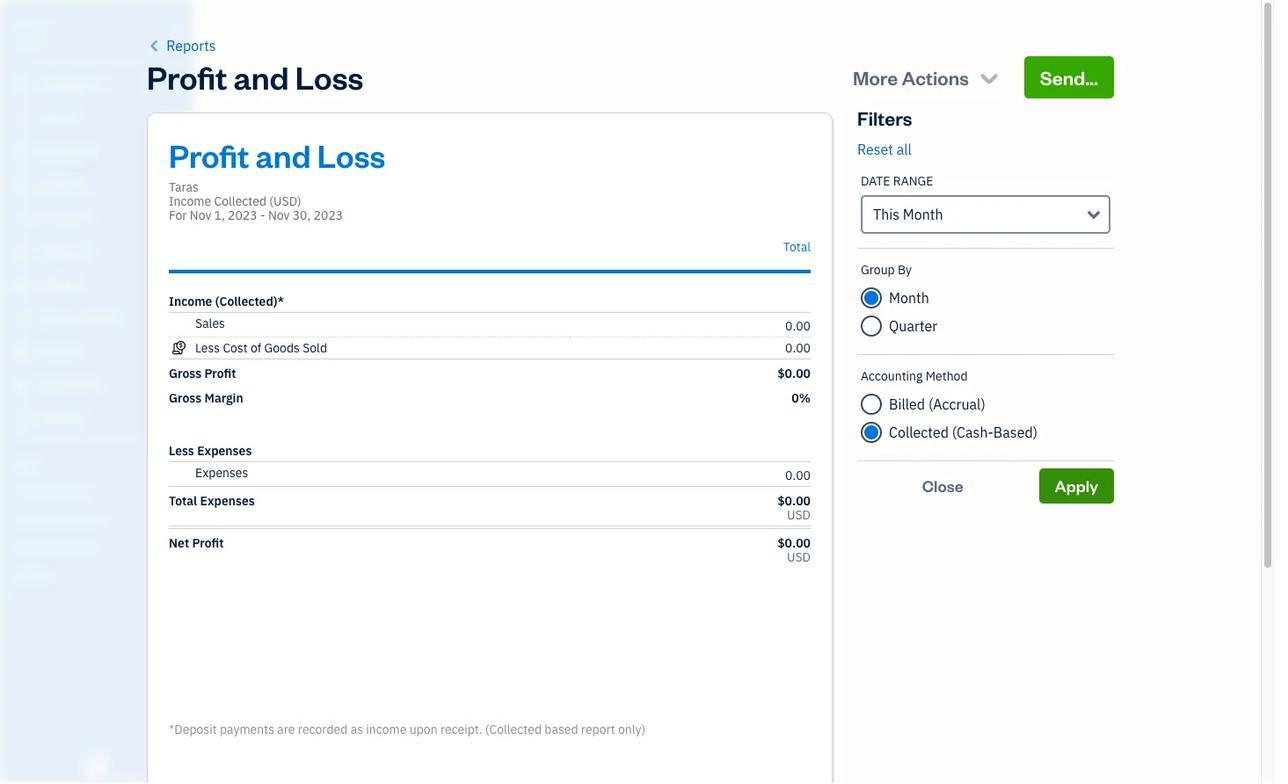 Task type: describe. For each thing, give the bounding box(es) containing it.
(usd)
[[269, 194, 302, 209]]

report image
[[11, 411, 33, 428]]

billed (accrual)
[[889, 396, 986, 413]]

taras inside main element
[[14, 16, 49, 33]]

owner
[[14, 35, 46, 48]]

date range element
[[858, 160, 1115, 249]]

expense image
[[11, 244, 33, 261]]

collected inside profit and loss taras income collected (usd) for nov 1, 2023 - nov 30, 2023
[[214, 194, 267, 209]]

margin
[[204, 391, 243, 406]]

freshbooks image
[[83, 756, 111, 777]]

more actions
[[853, 65, 969, 90]]

profit and loss
[[147, 56, 364, 98]]

$0.00 usd for net profit
[[778, 536, 811, 566]]

less for less expenses
[[169, 443, 194, 459]]

30,
[[293, 208, 311, 223]]

of
[[251, 340, 261, 356]]

sales
[[195, 316, 225, 332]]

actions
[[902, 65, 969, 90]]

apply
[[1055, 476, 1099, 496]]

are
[[277, 722, 295, 738]]

*deposit
[[169, 722, 217, 738]]

and for profit and loss taras income collected (usd) for nov 1, 2023 - nov 30, 2023
[[256, 135, 311, 176]]

usd for net profit
[[787, 550, 811, 566]]

main element
[[0, 0, 238, 784]]

items and services image
[[13, 512, 188, 526]]

profit right net
[[192, 536, 224, 552]]

less expenses
[[169, 443, 252, 459]]

2 nov from the left
[[268, 208, 290, 223]]

group by option group
[[861, 284, 1111, 340]]

apply button
[[1039, 469, 1115, 504]]

*deposit payments are recorded as income upon receipt. (collected based report only)
[[169, 722, 646, 738]]

timer image
[[11, 311, 33, 328]]

0%
[[792, 391, 811, 406]]

month inside date range 'field'
[[903, 206, 944, 223]]

gross profit
[[169, 366, 236, 382]]

filters
[[858, 106, 913, 130]]

income
[[366, 722, 407, 738]]

reset all
[[858, 141, 912, 158]]

loss for profit and loss
[[295, 56, 364, 98]]

less cost of goods sold
[[195, 340, 327, 356]]

date
[[861, 173, 891, 189]]

payment image
[[11, 210, 33, 228]]

1 $0.00 from the top
[[778, 366, 811, 382]]

less for less cost of goods sold
[[195, 340, 220, 356]]

group by group
[[861, 262, 1111, 340]]

accounting method option group
[[861, 391, 1111, 447]]

expenses for less
[[197, 443, 252, 459]]

reset all button
[[858, 139, 912, 160]]

category image
[[169, 317, 188, 331]]

chevrondown image
[[978, 65, 1002, 90]]

this month
[[874, 206, 944, 223]]

group by
[[861, 262, 912, 278]]

accounting method
[[861, 369, 968, 384]]

based
[[545, 722, 578, 738]]

1 vertical spatial expenses
[[195, 465, 248, 481]]

total for total
[[784, 239, 811, 255]]

reset
[[858, 141, 894, 158]]

client image
[[11, 110, 33, 128]]

total for total expenses
[[169, 494, 197, 509]]

reports
[[166, 37, 216, 55]]

close button
[[858, 469, 1029, 504]]

(collected)*
[[215, 294, 284, 310]]

profit up the margin
[[204, 366, 236, 382]]

2 2023 from the left
[[314, 208, 343, 223]]

profit and loss taras income collected (usd) for nov 1, 2023 - nov 30, 2023
[[169, 135, 386, 223]]



Task type: locate. For each thing, give the bounding box(es) containing it.
accounting method group
[[861, 369, 1111, 447]]

billed
[[889, 396, 926, 413]]

1 vertical spatial 0.00
[[786, 340, 811, 356]]

0 horizontal spatial total
[[169, 494, 197, 509]]

accounting
[[861, 369, 923, 384]]

1 vertical spatial income
[[169, 294, 212, 310]]

more actions button
[[837, 56, 1018, 99]]

(accrual)
[[929, 396, 986, 413]]

0 vertical spatial gross
[[169, 366, 202, 382]]

loss inside profit and loss taras income collected (usd) for nov 1, 2023 - nov 30, 2023
[[317, 135, 386, 176]]

expenses for total
[[200, 494, 255, 509]]

$0.00
[[778, 366, 811, 382], [778, 494, 811, 509], [778, 536, 811, 552]]

1 0.00 from the top
[[786, 318, 811, 334]]

month up quarter
[[889, 289, 930, 307]]

income left the 1,
[[169, 194, 211, 209]]

0 vertical spatial less
[[195, 340, 220, 356]]

1 $0.00 usd from the top
[[778, 494, 811, 523]]

date range
[[861, 173, 934, 189]]

expenses
[[197, 443, 252, 459], [195, 465, 248, 481], [200, 494, 255, 509]]

nov right -
[[268, 208, 290, 223]]

1 horizontal spatial collected
[[889, 424, 949, 442]]

collected down billed
[[889, 424, 949, 442]]

gross margin
[[169, 391, 243, 406]]

profit
[[147, 56, 227, 98], [169, 135, 249, 176], [204, 366, 236, 382], [192, 536, 224, 552]]

money image
[[11, 344, 33, 362]]

1 vertical spatial loss
[[317, 135, 386, 176]]

reports button
[[147, 35, 216, 56]]

report
[[581, 722, 615, 738]]

1 vertical spatial $0.00
[[778, 494, 811, 509]]

bank connections image
[[13, 540, 188, 554]]

expenses up net profit
[[200, 494, 255, 509]]

taras up for
[[169, 179, 199, 195]]

receipt.
[[441, 722, 483, 738]]

net profit
[[169, 536, 224, 552]]

gross for gross margin
[[169, 391, 202, 406]]

gross for gross profit
[[169, 366, 202, 382]]

0 horizontal spatial collected
[[214, 194, 267, 209]]

month inside group by option group
[[889, 289, 930, 307]]

income inside profit and loss taras income collected (usd) for nov 1, 2023 - nov 30, 2023
[[169, 194, 211, 209]]

sold
[[303, 340, 327, 356]]

0.00
[[786, 318, 811, 334], [786, 340, 811, 356], [786, 468, 811, 484]]

taras
[[14, 16, 49, 33], [169, 179, 199, 195]]

less down sales
[[195, 340, 220, 356]]

chart image
[[11, 377, 33, 395]]

total expenses
[[169, 494, 255, 509]]

chevronleft image
[[147, 35, 163, 56]]

close
[[923, 476, 964, 496]]

only)
[[618, 722, 646, 738]]

1 vertical spatial gross
[[169, 391, 202, 406]]

1 vertical spatial taras
[[169, 179, 199, 195]]

more
[[853, 65, 898, 90]]

this
[[874, 206, 900, 223]]

usd
[[787, 508, 811, 523], [787, 550, 811, 566]]

0 vertical spatial $0.00 usd
[[778, 494, 811, 523]]

team members image
[[13, 484, 188, 498]]

0 vertical spatial $0.00
[[778, 366, 811, 382]]

profit inside profit and loss taras income collected (usd) for nov 1, 2023 - nov 30, 2023
[[169, 135, 249, 176]]

collected inside accounting method option group
[[889, 424, 949, 442]]

1 horizontal spatial nov
[[268, 208, 290, 223]]

collected left (usd)
[[214, 194, 267, 209]]

1 vertical spatial month
[[889, 289, 930, 307]]

1 horizontal spatial less
[[195, 340, 220, 356]]

1 nov from the left
[[190, 208, 211, 223]]

0 vertical spatial month
[[903, 206, 944, 223]]

settings image
[[13, 568, 188, 582]]

0.00 for $0.00
[[786, 468, 811, 484]]

payments
[[220, 722, 274, 738]]

1 income from the top
[[169, 194, 211, 209]]

gross down gross profit
[[169, 391, 202, 406]]

2 0.00 from the top
[[786, 340, 811, 356]]

0.00 for 0.00
[[786, 318, 811, 334]]

invoice image
[[11, 177, 33, 194]]

1 usd from the top
[[787, 508, 811, 523]]

based)
[[994, 424, 1038, 442]]

nov left the 1,
[[190, 208, 211, 223]]

and inside profit and loss taras income collected (usd) for nov 1, 2023 - nov 30, 2023
[[256, 135, 311, 176]]

profit down the reports
[[147, 56, 227, 98]]

goods
[[264, 340, 300, 356]]

taras up owner
[[14, 16, 49, 33]]

0 vertical spatial and
[[234, 56, 289, 98]]

$0.00 for profit
[[778, 536, 811, 552]]

quarter
[[889, 318, 938, 335]]

upon
[[410, 722, 438, 738]]

1 vertical spatial usd
[[787, 550, 811, 566]]

1 horizontal spatial taras
[[169, 179, 199, 195]]

collected
[[214, 194, 267, 209], [889, 424, 949, 442]]

0 vertical spatial usd
[[787, 508, 811, 523]]

1 horizontal spatial total
[[784, 239, 811, 255]]

2023
[[228, 208, 257, 223], [314, 208, 343, 223]]

profit up the 1,
[[169, 135, 249, 176]]

expenses up total expenses at left bottom
[[197, 443, 252, 459]]

2 vertical spatial expenses
[[200, 494, 255, 509]]

taras owner
[[14, 16, 49, 48]]

0 vertical spatial 0.00
[[786, 318, 811, 334]]

estimate image
[[11, 143, 33, 161]]

0 vertical spatial loss
[[295, 56, 364, 98]]

1 vertical spatial total
[[169, 494, 197, 509]]

0 vertical spatial expenses
[[197, 443, 252, 459]]

2023 left -
[[228, 208, 257, 223]]

send… button
[[1025, 56, 1115, 99]]

2 income from the top
[[169, 294, 212, 310]]

2 gross from the top
[[169, 391, 202, 406]]

1 vertical spatial less
[[169, 443, 194, 459]]

$0.00 usd
[[778, 494, 811, 523], [778, 536, 811, 566]]

2 $0.00 from the top
[[778, 494, 811, 509]]

0 vertical spatial taras
[[14, 16, 49, 33]]

$0.00 usd for total expenses
[[778, 494, 811, 523]]

3 $0.00 from the top
[[778, 536, 811, 552]]

1 horizontal spatial 2023
[[314, 208, 343, 223]]

0 vertical spatial income
[[169, 194, 211, 209]]

for
[[169, 208, 187, 223]]

and up (usd)
[[256, 135, 311, 176]]

month down range
[[903, 206, 944, 223]]

2 usd from the top
[[787, 550, 811, 566]]

all
[[897, 141, 912, 158]]

send…
[[1041, 65, 1099, 90]]

less
[[195, 340, 220, 356], [169, 443, 194, 459]]

and
[[234, 56, 289, 98], [256, 135, 311, 176]]

gross
[[169, 366, 202, 382], [169, 391, 202, 406]]

loss for profit and loss taras income collected (usd) for nov 1, 2023 - nov 30, 2023
[[317, 135, 386, 176]]

loss
[[295, 56, 364, 98], [317, 135, 386, 176]]

usd for total expenses
[[787, 508, 811, 523]]

income up category icon
[[169, 294, 212, 310]]

and for profit and loss
[[234, 56, 289, 98]]

less down gross margin
[[169, 443, 194, 459]]

1 vertical spatial and
[[256, 135, 311, 176]]

expenses down less expenses
[[195, 465, 248, 481]]

and right reports button at the left top
[[234, 56, 289, 98]]

project image
[[11, 277, 33, 295]]

income (collected)*
[[169, 294, 284, 310]]

method
[[926, 369, 968, 384]]

by
[[898, 262, 912, 278]]

apps image
[[13, 456, 188, 470]]

$0.00 for expenses
[[778, 494, 811, 509]]

recorded
[[298, 722, 348, 738]]

0 horizontal spatial nov
[[190, 208, 211, 223]]

group
[[861, 262, 895, 278]]

2 $0.00 usd from the top
[[778, 536, 811, 566]]

dashboard image
[[11, 77, 33, 94]]

(collected
[[485, 722, 542, 738]]

1,
[[214, 208, 225, 223]]

1 vertical spatial $0.00 usd
[[778, 536, 811, 566]]

range
[[894, 173, 934, 189]]

2 vertical spatial $0.00
[[778, 536, 811, 552]]

month
[[903, 206, 944, 223], [889, 289, 930, 307]]

1 vertical spatial collected
[[889, 424, 949, 442]]

0 vertical spatial total
[[784, 239, 811, 255]]

cost
[[223, 340, 248, 356]]

2023 right 30,
[[314, 208, 343, 223]]

gross up gross margin
[[169, 366, 202, 382]]

total
[[784, 239, 811, 255], [169, 494, 197, 509]]

0 horizontal spatial 2023
[[228, 208, 257, 223]]

3 0.00 from the top
[[786, 468, 811, 484]]

taras inside profit and loss taras income collected (usd) for nov 1, 2023 - nov 30, 2023
[[169, 179, 199, 195]]

1 2023 from the left
[[228, 208, 257, 223]]

as
[[351, 722, 363, 738]]

0 horizontal spatial less
[[169, 443, 194, 459]]

nov
[[190, 208, 211, 223], [268, 208, 290, 223]]

collected (cash-based)
[[889, 424, 1038, 442]]

(cash-
[[952, 424, 994, 442]]

1 gross from the top
[[169, 366, 202, 382]]

net
[[169, 536, 189, 552]]

2 vertical spatial 0.00
[[786, 468, 811, 484]]

Date Range field
[[861, 195, 1111, 234]]

income
[[169, 194, 211, 209], [169, 294, 212, 310]]

-
[[260, 208, 265, 223]]

0 horizontal spatial taras
[[14, 16, 49, 33]]

0 vertical spatial collected
[[214, 194, 267, 209]]



Task type: vqa. For each thing, say whether or not it's contained in the screenshot.
Set to the left
no



